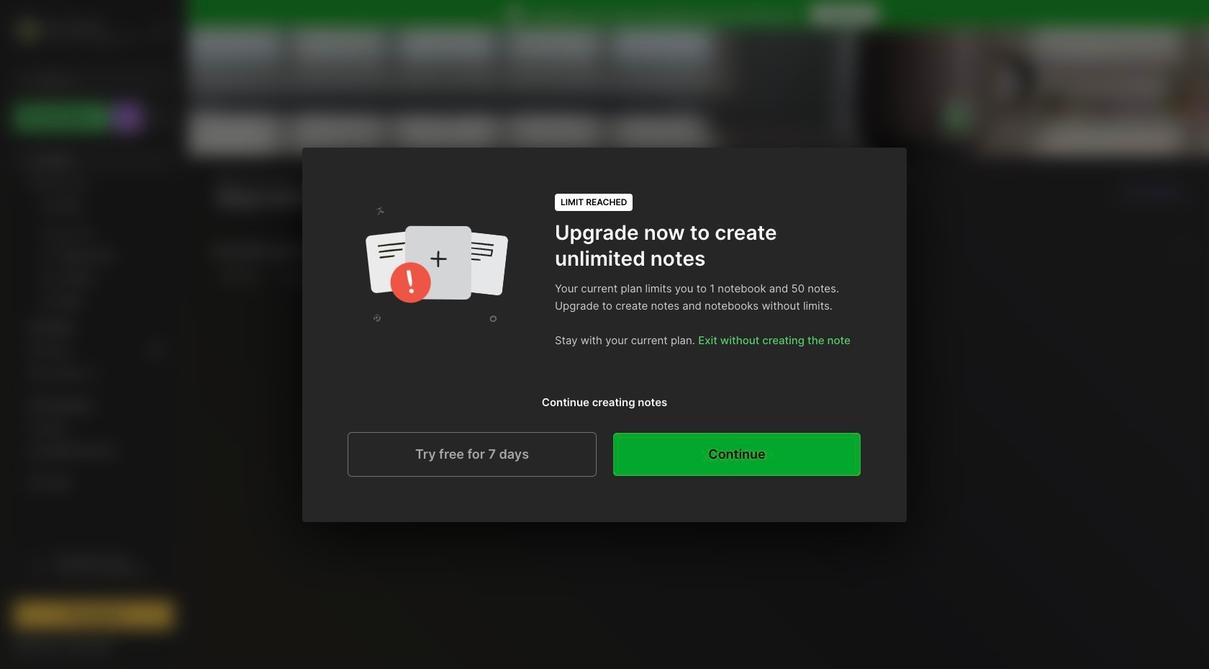 Task type: vqa. For each thing, say whether or not it's contained in the screenshot.
3rd TAB from the right
yes



Task type: describe. For each thing, give the bounding box(es) containing it.
none search field inside main element
[[40, 71, 161, 89]]

expand tags image
[[19, 424, 27, 433]]

4 tab from the left
[[390, 268, 428, 285]]

group inside main element
[[14, 195, 173, 322]]

1 tab from the left
[[214, 268, 269, 285]]

5 tab from the left
[[433, 268, 474, 285]]

3 tab from the left
[[324, 268, 385, 285]]

tree inside main element
[[5, 140, 182, 532]]

2 tab from the left
[[275, 268, 318, 285]]

Search text field
[[40, 73, 161, 87]]

main element
[[0, 0, 187, 669]]



Task type: locate. For each thing, give the bounding box(es) containing it.
tab list
[[214, 268, 1190, 285]]

group
[[14, 195, 173, 322]]

None search field
[[40, 71, 161, 89]]

tab
[[214, 268, 269, 285], [275, 268, 318, 285], [324, 268, 385, 285], [390, 268, 428, 285], [433, 268, 474, 285]]

tree
[[5, 140, 182, 532]]

expand notebooks image
[[19, 401, 27, 410]]



